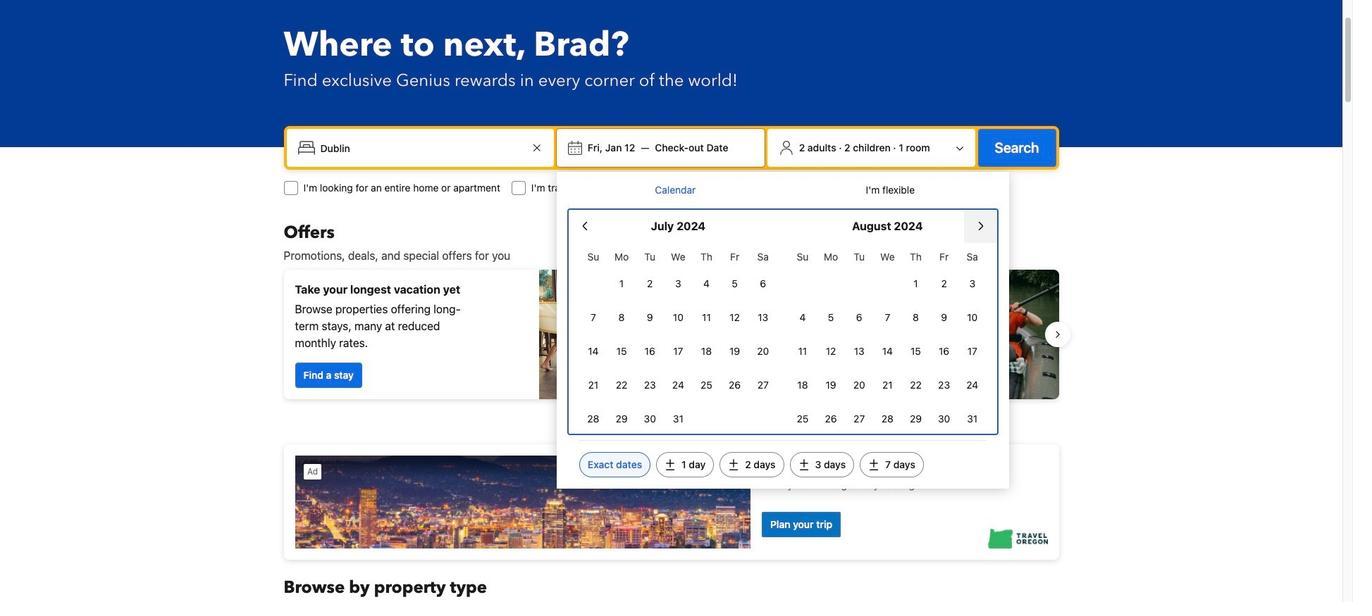 Task type: describe. For each thing, give the bounding box(es) containing it.
2 grid from the left
[[789, 243, 987, 435]]

30 July 2024 checkbox
[[636, 404, 664, 435]]

4 August 2024 checkbox
[[789, 302, 817, 333]]

4 July 2024 checkbox
[[693, 269, 721, 300]]

13 August 2024 checkbox
[[845, 336, 874, 367]]

7 July 2024 checkbox
[[579, 302, 608, 333]]

27 July 2024 checkbox
[[749, 370, 777, 401]]

25 August 2024 checkbox
[[789, 404, 817, 435]]

23 August 2024 checkbox
[[930, 370, 959, 401]]

14 July 2024 checkbox
[[579, 336, 608, 367]]

22 August 2024 checkbox
[[902, 370, 930, 401]]

10 July 2024 checkbox
[[664, 302, 693, 333]]

3 August 2024 checkbox
[[959, 269, 987, 300]]

5 August 2024 checkbox
[[817, 302, 845, 333]]

15 August 2024 checkbox
[[902, 336, 930, 367]]

1 grid from the left
[[579, 243, 777, 435]]

18 August 2024 checkbox
[[789, 370, 817, 401]]

21 July 2024 checkbox
[[579, 370, 608, 401]]

1 August 2024 checkbox
[[902, 269, 930, 300]]

19 July 2024 checkbox
[[721, 336, 749, 367]]

9 July 2024 checkbox
[[636, 302, 664, 333]]

24 July 2024 checkbox
[[664, 370, 693, 401]]

18 July 2024 checkbox
[[693, 336, 721, 367]]

3 July 2024 checkbox
[[664, 269, 693, 300]]

31 August 2024 checkbox
[[959, 404, 987, 435]]

5 July 2024 checkbox
[[721, 269, 749, 300]]

29 July 2024 checkbox
[[608, 404, 636, 435]]

31 July 2024 checkbox
[[664, 404, 693, 435]]

23 July 2024 checkbox
[[636, 370, 664, 401]]

9 August 2024 checkbox
[[930, 302, 959, 333]]

29 August 2024 checkbox
[[902, 404, 930, 435]]

2 August 2024 checkbox
[[930, 269, 959, 300]]

22 July 2024 checkbox
[[608, 370, 636, 401]]

16 August 2024 checkbox
[[930, 336, 959, 367]]



Task type: locate. For each thing, give the bounding box(es) containing it.
17 July 2024 checkbox
[[664, 336, 693, 367]]

take your longest vacation yet image
[[539, 270, 666, 400]]

12 August 2024 checkbox
[[817, 336, 845, 367]]

tab list
[[568, 172, 998, 210]]

28 July 2024 checkbox
[[579, 404, 608, 435]]

19 August 2024 checkbox
[[817, 370, 845, 401]]

advertisement element
[[284, 445, 1059, 560]]

20 July 2024 checkbox
[[749, 336, 777, 367]]

12 July 2024 checkbox
[[721, 302, 749, 333]]

15 July 2024 checkbox
[[608, 336, 636, 367]]

21 August 2024 checkbox
[[874, 370, 902, 401]]

7 August 2024 checkbox
[[874, 302, 902, 333]]

27 August 2024 checkbox
[[845, 404, 874, 435]]

1 July 2024 checkbox
[[608, 269, 636, 300]]

26 August 2024 checkbox
[[817, 404, 845, 435]]

17 August 2024 checkbox
[[959, 336, 987, 367]]

Where are you going? field
[[315, 135, 529, 161]]

10 August 2024 checkbox
[[959, 302, 987, 333]]

grid
[[579, 243, 777, 435], [789, 243, 987, 435]]

progress bar
[[663, 411, 680, 417]]

11 August 2024 checkbox
[[789, 336, 817, 367]]

0 horizontal spatial grid
[[579, 243, 777, 435]]

25 July 2024 checkbox
[[693, 370, 721, 401]]

6 July 2024 checkbox
[[749, 269, 777, 300]]

24 August 2024 checkbox
[[959, 370, 987, 401]]

30 August 2024 checkbox
[[930, 404, 959, 435]]

14 August 2024 checkbox
[[874, 336, 902, 367]]

1 horizontal spatial grid
[[789, 243, 987, 435]]

a young girl and woman kayak on a river image
[[677, 270, 1059, 400]]

8 July 2024 checkbox
[[608, 302, 636, 333]]

20 August 2024 checkbox
[[845, 370, 874, 401]]

13 July 2024 checkbox
[[749, 302, 777, 333]]

8 August 2024 checkbox
[[902, 302, 930, 333]]

28 August 2024 checkbox
[[874, 404, 902, 435]]

2 July 2024 checkbox
[[636, 269, 664, 300]]

6 August 2024 checkbox
[[845, 302, 874, 333]]

26 July 2024 checkbox
[[721, 370, 749, 401]]

main content
[[272, 222, 1070, 603]]

16 July 2024 checkbox
[[636, 336, 664, 367]]

region
[[272, 264, 1070, 405]]

11 July 2024 checkbox
[[693, 302, 721, 333]]



Task type: vqa. For each thing, say whether or not it's contained in the screenshot.
10 august 2024 CHECKBOX
yes



